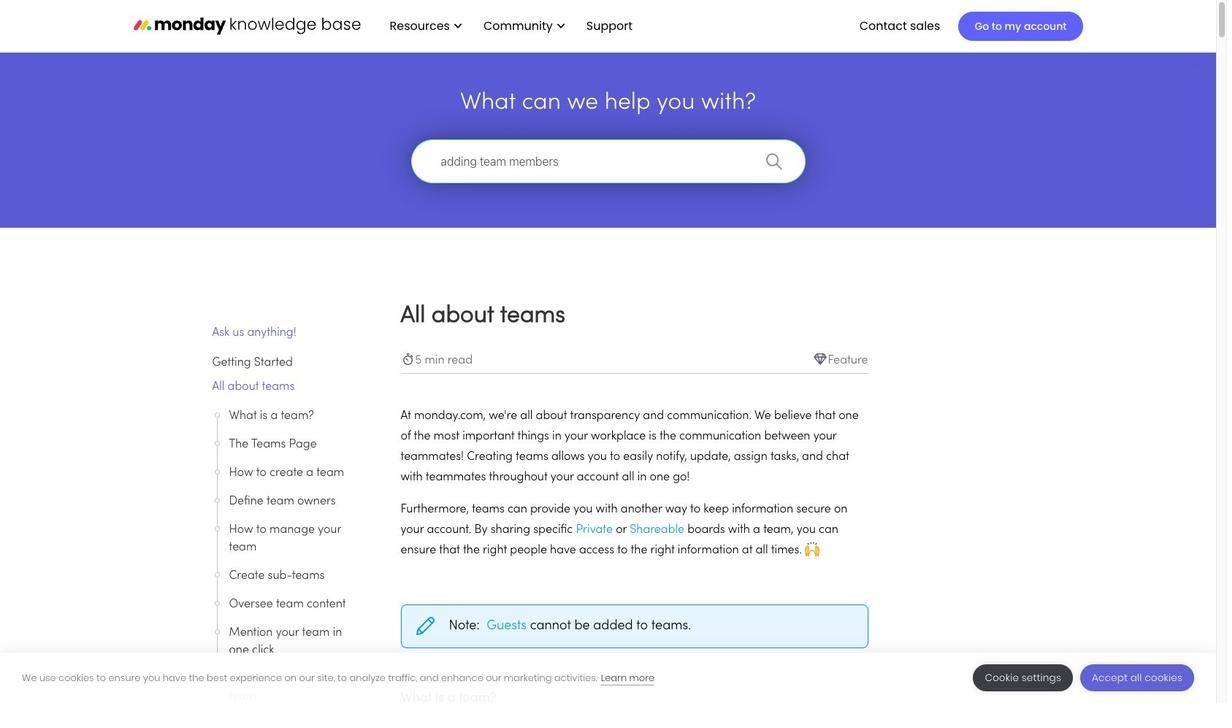 Task type: locate. For each thing, give the bounding box(es) containing it.
list
[[375, 0, 645, 53]]

Search search field
[[411, 140, 806, 183]]

monday.com logo image
[[133, 10, 361, 41]]

main element
[[375, 0, 1084, 53]]

dialog
[[0, 653, 1217, 704]]

None search field
[[404, 140, 813, 183]]

main content
[[0, 44, 1217, 704]]



Task type: vqa. For each thing, say whether or not it's contained in the screenshot.
Search search field at top
yes



